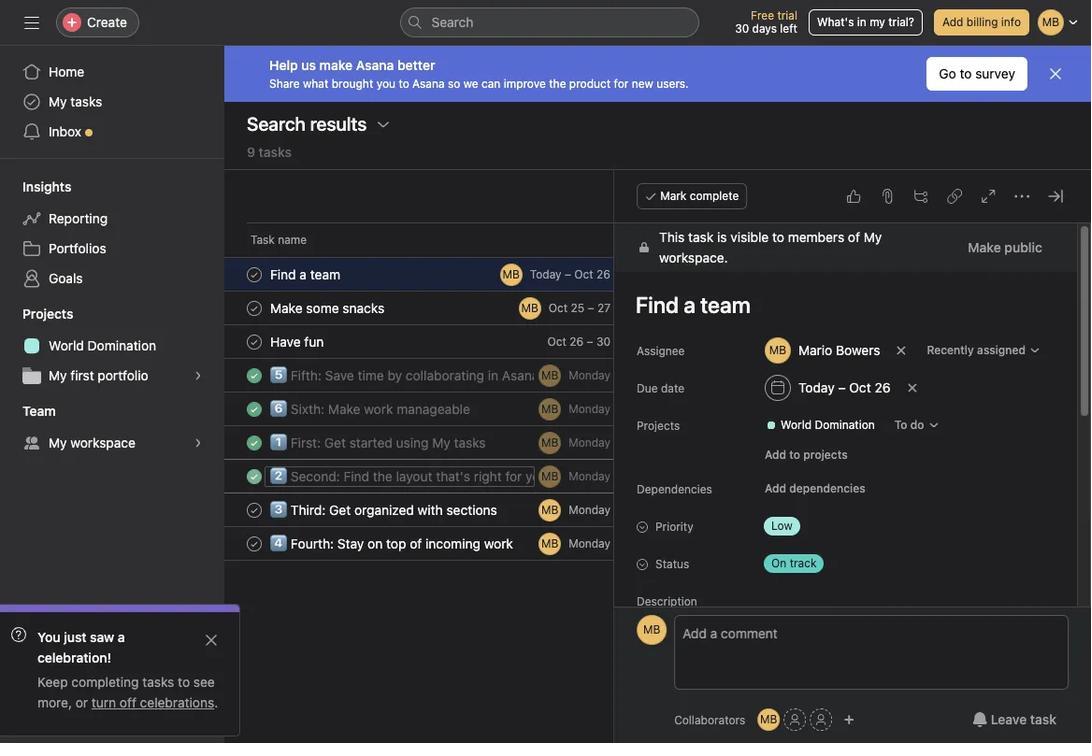 Task type: vqa. For each thing, say whether or not it's contained in the screenshot.
your in Add company goal Dialog
no



Task type: locate. For each thing, give the bounding box(es) containing it.
bowers
[[837, 342, 881, 358]]

free trial 30 days left
[[735, 8, 798, 36]]

tasks inside keep completing tasks to see more, or
[[142, 675, 174, 690]]

world domination link up portfolio
[[11, 331, 213, 361]]

help us make asana better share what brought you to asana so we can improve the product for new users.
[[269, 57, 689, 90]]

today down mario bowers 'dropdown button'
[[799, 380, 835, 396]]

1 vertical spatial domination
[[815, 418, 876, 432]]

my inside my workspace link
[[49, 435, 67, 451]]

mb
[[503, 267, 520, 281], [522, 301, 539, 315], [542, 368, 559, 382], [542, 402, 559, 416], [542, 435, 559, 450], [542, 469, 559, 483], [542, 503, 559, 517], [542, 537, 559, 551], [644, 623, 661, 637], [761, 713, 778, 727]]

row down oct 26 – 30
[[225, 358, 1092, 393]]

add to projects
[[765, 448, 848, 462]]

row
[[247, 256, 622, 258], [225, 257, 1092, 292], [225, 291, 1092, 326], [225, 325, 1092, 359], [225, 358, 1092, 393], [225, 392, 1092, 427], [225, 426, 1092, 460], [225, 459, 1092, 494], [225, 493, 1092, 528], [225, 527, 1092, 561]]

product
[[570, 76, 611, 90]]

world up first
[[49, 338, 84, 354]]

0 vertical spatial 30
[[735, 22, 750, 36]]

mb for "mb" button in the 3️⃣ third: get organized with sections cell
[[542, 503, 559, 517]]

task inside this task is visible to members of my workspace.
[[689, 229, 714, 245]]

world inside find a team dialog
[[781, 418, 812, 432]]

teams element
[[0, 395, 225, 462]]

completed checkbox for 1️⃣ first: get started using my tasks "text box"
[[243, 432, 266, 454]]

0 horizontal spatial today
[[530, 268, 562, 282]]

assignee
[[637, 344, 685, 358]]

close image
[[204, 633, 219, 648]]

0 vertical spatial world domination
[[49, 338, 156, 354]]

leave task button
[[961, 704, 1069, 737]]

my left first
[[49, 368, 67, 384]]

3️⃣ third: get organized with sections cell
[[225, 493, 623, 528]]

world domination
[[49, 338, 156, 354], [781, 418, 876, 432]]

to
[[895, 418, 908, 432]]

5 monday from the top
[[569, 503, 611, 517]]

column header
[[622, 223, 734, 257]]

completed image inside "make some snacks" cell
[[243, 297, 266, 319]]

to left projects
[[790, 448, 801, 462]]

add inside button
[[765, 482, 787, 496]]

0 horizontal spatial 26
[[570, 335, 584, 349]]

improve
[[504, 76, 546, 90]]

1 horizontal spatial today
[[799, 380, 835, 396]]

mb inside 3️⃣ third: get organized with sections cell
[[542, 503, 559, 517]]

1 horizontal spatial today – oct 26
[[799, 380, 891, 396]]

0 horizontal spatial world
[[49, 338, 84, 354]]

5 completed image from the top
[[243, 432, 266, 454]]

completed image inside the 6️⃣ sixth: make work manageable cell
[[243, 398, 266, 421]]

completed image inside 2️⃣ second: find the layout that's right for you "cell"
[[243, 465, 266, 488]]

monday
[[569, 369, 611, 383], [569, 402, 611, 416], [569, 436, 611, 450], [569, 470, 611, 484], [569, 503, 611, 517], [569, 537, 611, 551]]

completed checkbox inside 1️⃣ first: get started using my tasks cell
[[243, 432, 266, 454]]

banner
[[225, 46, 1092, 102]]

track
[[790, 557, 817, 571]]

see details, my workspace image
[[193, 438, 204, 449]]

task for this
[[689, 229, 714, 245]]

search results
[[247, 113, 367, 135]]

0 horizontal spatial 30
[[597, 335, 611, 349]]

0 vertical spatial completed checkbox
[[243, 432, 266, 454]]

oct inside the find a team cell
[[575, 268, 594, 282]]

0 vertical spatial tasks
[[70, 94, 102, 109]]

domination up portfolio
[[88, 338, 156, 354]]

oct down the oct 25 – 27
[[548, 335, 567, 349]]

0 vertical spatial completed image
[[243, 297, 266, 319]]

tasks inside my tasks link
[[70, 94, 102, 109]]

4 completed image from the top
[[243, 398, 266, 421]]

today – oct 26 down mario bowers
[[799, 380, 891, 396]]

my inside my tasks link
[[49, 94, 67, 109]]

add up low
[[765, 482, 787, 496]]

completed image inside 1️⃣ first: get started using my tasks cell
[[243, 432, 266, 454]]

4️⃣ Fourth: Stay on top of incoming work text field
[[267, 535, 519, 553]]

search button
[[400, 7, 699, 37]]

add dependencies button
[[757, 476, 875, 502]]

9 tasks
[[247, 144, 292, 160]]

tree grid
[[225, 257, 1092, 561]]

world domination up my first portfolio
[[49, 338, 156, 354]]

completed image inside 4️⃣ fourth: stay on top of incoming work cell
[[243, 533, 266, 555]]

task right leave
[[1031, 712, 1057, 728]]

task name
[[251, 233, 307, 247]]

tree grid containing mb
[[225, 257, 1092, 561]]

monday inside 1️⃣ first: get started using my tasks cell
[[569, 436, 611, 450]]

0 vertical spatial task
[[689, 229, 714, 245]]

oct inside have fun cell
[[548, 335, 567, 349]]

2 vertical spatial tasks
[[142, 675, 174, 690]]

1 completed checkbox from the top
[[243, 432, 266, 454]]

world up add to projects
[[781, 418, 812, 432]]

portfolios link
[[11, 234, 213, 264]]

tasks inside 9 tasks button
[[259, 144, 292, 160]]

0 vertical spatial domination
[[88, 338, 156, 354]]

projects down 'due date'
[[637, 419, 681, 433]]

main content containing this task is visible to members of my workspace.
[[615, 224, 1078, 744]]

full screen image
[[981, 189, 996, 204]]

oct up the oct 25 – 27
[[575, 268, 594, 282]]

6 monday from the top
[[569, 537, 611, 551]]

monday inside 3️⃣ third: get organized with sections cell
[[569, 503, 611, 517]]

2 horizontal spatial tasks
[[259, 144, 292, 160]]

Completed checkbox
[[243, 432, 266, 454], [243, 499, 266, 522], [243, 533, 266, 555]]

to right visible
[[773, 229, 785, 245]]

completed checkbox inside have fun cell
[[243, 331, 266, 353]]

0 vertical spatial today – oct 26
[[530, 268, 611, 282]]

to right go
[[960, 65, 972, 81]]

6 completed image from the top
[[243, 533, 266, 555]]

completed image for 3️⃣ third: get organized with sections text field
[[243, 499, 266, 522]]

mb for "mb" button in the "make some snacks" cell
[[522, 301, 539, 315]]

workspace
[[70, 435, 136, 451]]

1 vertical spatial 26
[[570, 335, 584, 349]]

completed checkbox inside the find a team cell
[[243, 263, 266, 286]]

1️⃣ first: get started using my tasks cell
[[225, 426, 623, 460]]

30 inside free trial 30 days left
[[735, 22, 750, 36]]

1 horizontal spatial 30
[[735, 22, 750, 36]]

1 horizontal spatial tasks
[[142, 675, 174, 690]]

Have fun text field
[[267, 333, 330, 351]]

date
[[662, 382, 685, 396]]

completed checkbox inside the 6️⃣ sixth: make work manageable cell
[[243, 398, 266, 421]]

2 horizontal spatial 26
[[875, 380, 891, 396]]

26 up 27
[[597, 268, 611, 282]]

3 completed image from the top
[[243, 499, 266, 522]]

mb for "mb" button within the 2️⃣ second: find the layout that's right for you "cell"
[[542, 469, 559, 483]]

0 horizontal spatial projects
[[22, 306, 73, 322]]

tasks down home at the top left of the page
[[70, 94, 102, 109]]

0 vertical spatial world domination link
[[11, 331, 213, 361]]

2 vertical spatial add
[[765, 482, 787, 496]]

6 completed checkbox from the top
[[243, 465, 266, 488]]

task inside button
[[1031, 712, 1057, 728]]

to right you
[[399, 76, 410, 90]]

completed image
[[243, 263, 266, 286], [243, 331, 266, 353], [243, 364, 266, 387], [243, 398, 266, 421], [243, 432, 266, 454], [243, 533, 266, 555]]

1 vertical spatial today – oct 26
[[799, 380, 891, 396]]

mb inside 4️⃣ fourth: stay on top of incoming work cell
[[542, 537, 559, 551]]

mb inside 1️⃣ first: get started using my tasks cell
[[542, 435, 559, 450]]

0 horizontal spatial world domination
[[49, 338, 156, 354]]

4 completed checkbox from the top
[[243, 364, 266, 387]]

1 vertical spatial completed checkbox
[[243, 499, 266, 522]]

low
[[772, 519, 793, 533]]

25
[[571, 301, 585, 315]]

completed image inside 3️⃣ third: get organized with sections cell
[[243, 499, 266, 522]]

add inside button
[[943, 15, 964, 29]]

3 completed checkbox from the top
[[243, 331, 266, 353]]

goals
[[49, 270, 83, 286]]

completed image
[[243, 297, 266, 319], [243, 465, 266, 488], [243, 499, 266, 522]]

mb button inside "make some snacks" cell
[[519, 297, 541, 319]]

mb inside the find a team cell
[[503, 267, 520, 281]]

26 inside the find a team cell
[[597, 268, 611, 282]]

30
[[735, 22, 750, 36], [597, 335, 611, 349]]

make public
[[969, 239, 1043, 255]]

0 likes. click to like this task image
[[847, 189, 862, 204]]

– down mario bowers
[[839, 380, 846, 396]]

tasks
[[70, 94, 102, 109], [259, 144, 292, 160], [142, 675, 174, 690]]

1 horizontal spatial projects
[[637, 419, 681, 433]]

team button
[[0, 402, 56, 421]]

add inside 'button'
[[765, 448, 787, 462]]

1 vertical spatial add
[[765, 448, 787, 462]]

oct down bowers
[[850, 380, 872, 396]]

5 completed checkbox from the top
[[243, 398, 266, 421]]

add left projects
[[765, 448, 787, 462]]

today
[[530, 268, 562, 282], [799, 380, 835, 396]]

oct inside find a team dialog
[[850, 380, 872, 396]]

row up status on the bottom of page
[[225, 493, 1092, 528]]

mb inside 5️⃣ fifth: save time by collaborating in asana cell
[[542, 368, 559, 382]]

0 vertical spatial 26
[[597, 268, 611, 282]]

my tasks
[[49, 94, 102, 109]]

1 completed image from the top
[[243, 263, 266, 286]]

3 completed checkbox from the top
[[243, 533, 266, 555]]

– down the oct 25 – 27
[[587, 335, 594, 349]]

tasks up turn off celebrations .
[[142, 675, 174, 690]]

share
[[269, 76, 300, 90]]

0 horizontal spatial domination
[[88, 338, 156, 354]]

mb for "mb" button inside the 6️⃣ sixth: make work manageable cell
[[542, 402, 559, 416]]

2 completed checkbox from the top
[[243, 297, 266, 319]]

today – oct 26 up 25
[[530, 268, 611, 282]]

row up the assignee
[[225, 291, 1092, 326]]

1 vertical spatial world domination link
[[759, 416, 883, 435]]

9
[[247, 144, 255, 160]]

mb inside "make some snacks" cell
[[522, 301, 539, 315]]

completed image inside 5️⃣ fifth: save time by collaborating in asana cell
[[243, 364, 266, 387]]

1 horizontal spatial world domination
[[781, 418, 876, 432]]

completed checkbox inside 5️⃣ fifth: save time by collaborating in asana cell
[[243, 364, 266, 387]]

row up priority
[[225, 459, 1092, 494]]

mb for "mb" button in the find a team cell
[[503, 267, 520, 281]]

completed image inside the find a team cell
[[243, 263, 266, 286]]

1 horizontal spatial domination
[[815, 418, 876, 432]]

30 inside have fun cell
[[597, 335, 611, 349]]

mark complete
[[661, 189, 739, 203]]

mb button inside 2️⃣ second: find the layout that's right for you "cell"
[[539, 465, 561, 488]]

in
[[858, 15, 867, 29]]

2 vertical spatial completed image
[[243, 499, 266, 522]]

mb for "mb" button within the 1️⃣ first: get started using my tasks cell
[[542, 435, 559, 450]]

4️⃣ fourth: stay on top of incoming work cell
[[225, 527, 623, 561]]

my
[[49, 94, 67, 109], [864, 229, 883, 245], [49, 368, 67, 384], [49, 435, 67, 451]]

my inside my first portfolio link
[[49, 368, 67, 384]]

mb inside 2️⃣ second: find the layout that's right for you "cell"
[[542, 469, 559, 483]]

task
[[251, 233, 275, 247]]

my first portfolio link
[[11, 361, 213, 391]]

projects down goals
[[22, 306, 73, 322]]

what's
[[818, 15, 855, 29]]

left
[[781, 22, 798, 36]]

6️⃣ Sixth: Make work manageable text field
[[267, 400, 476, 419]]

completed checkbox inside 3️⃣ third: get organized with sections cell
[[243, 499, 266, 522]]

world domination link
[[11, 331, 213, 361], [759, 416, 883, 435]]

26
[[597, 268, 611, 282], [570, 335, 584, 349], [875, 380, 891, 396]]

priority
[[656, 520, 694, 534]]

0 horizontal spatial world domination link
[[11, 331, 213, 361]]

domination up projects
[[815, 418, 876, 432]]

celebrations
[[140, 695, 214, 711]]

attachments: add a file to this task, find a team image
[[880, 189, 895, 204]]

1 vertical spatial world
[[781, 418, 812, 432]]

9 tasks button
[[247, 144, 292, 169]]

4 monday from the top
[[569, 470, 611, 484]]

domination inside main content
[[815, 418, 876, 432]]

1 vertical spatial today
[[799, 380, 835, 396]]

1 horizontal spatial 26
[[597, 268, 611, 282]]

add left billing
[[943, 15, 964, 29]]

0 vertical spatial projects
[[22, 306, 73, 322]]

3️⃣ Third: Get organized with sections text field
[[267, 501, 503, 520]]

1 vertical spatial task
[[1031, 712, 1057, 728]]

5️⃣ Fifth: Save time by collaborating in Asana text field
[[267, 366, 535, 385]]

completed checkbox for 6️⃣ sixth: make work manageable text field
[[243, 398, 266, 421]]

completed image inside have fun cell
[[243, 331, 266, 353]]

mb button inside 5️⃣ fifth: save time by collaborating in asana cell
[[539, 364, 561, 387]]

1 completed checkbox from the top
[[243, 263, 266, 286]]

row up 'due date'
[[225, 325, 1092, 359]]

monday inside 4️⃣ fourth: stay on top of incoming work cell
[[569, 537, 611, 551]]

main content
[[615, 224, 1078, 744]]

1 horizontal spatial world
[[781, 418, 812, 432]]

my right of at the top of the page
[[864, 229, 883, 245]]

2 monday from the top
[[569, 402, 611, 416]]

domination
[[88, 338, 156, 354], [815, 418, 876, 432]]

oct
[[575, 268, 594, 282], [549, 301, 568, 315], [548, 335, 567, 349], [850, 380, 872, 396]]

today – oct 26 inside main content
[[799, 380, 891, 396]]

monday for 1️⃣ first: get started using my tasks cell
[[569, 436, 611, 450]]

2 vertical spatial completed checkbox
[[243, 533, 266, 555]]

1 completed image from the top
[[243, 297, 266, 319]]

my inside this task is visible to members of my workspace.
[[864, 229, 883, 245]]

dismiss image
[[1049, 66, 1064, 81]]

mb for "mb" button inside 4️⃣ fourth: stay on top of incoming work cell
[[542, 537, 559, 551]]

monday inside 2️⃣ second: find the layout that's right for you "cell"
[[569, 470, 611, 484]]

2 vertical spatial 26
[[875, 380, 891, 396]]

create button
[[56, 7, 139, 37]]

completed checkbox inside 2️⃣ second: find the layout that's right for you "cell"
[[243, 465, 266, 488]]

the
[[549, 76, 566, 90]]

monday inside the 6️⃣ sixth: make work manageable cell
[[569, 402, 611, 416]]

1 vertical spatial tasks
[[259, 144, 292, 160]]

see details, my first portfolio image
[[193, 370, 204, 382]]

2 completed image from the top
[[243, 331, 266, 353]]

main content inside find a team dialog
[[615, 224, 1078, 744]]

actions image
[[376, 117, 391, 132]]

days
[[753, 22, 777, 36]]

27
[[598, 301, 611, 315]]

clear due date image
[[907, 383, 918, 394]]

1 vertical spatial 30
[[597, 335, 611, 349]]

6️⃣ sixth: make work manageable cell
[[225, 392, 623, 427]]

Completed checkbox
[[243, 263, 266, 286], [243, 297, 266, 319], [243, 331, 266, 353], [243, 364, 266, 387], [243, 398, 266, 421], [243, 465, 266, 488]]

world domination link up projects
[[759, 416, 883, 435]]

today – oct 26
[[530, 268, 611, 282], [799, 380, 891, 396]]

1 horizontal spatial world domination link
[[759, 416, 883, 435]]

0 vertical spatial today
[[530, 268, 562, 282]]

projects button
[[0, 305, 73, 324]]

.
[[214, 695, 218, 711]]

search list box
[[400, 7, 699, 37]]

0 horizontal spatial today – oct 26
[[530, 268, 611, 282]]

row down dependencies in the bottom right of the page
[[225, 527, 1092, 561]]

26 left "clear due date" icon
[[875, 380, 891, 396]]

3 monday from the top
[[569, 436, 611, 450]]

0 horizontal spatial tasks
[[70, 94, 102, 109]]

description
[[637, 595, 698, 609]]

1 horizontal spatial task
[[1031, 712, 1057, 728]]

mb inside the 6️⃣ sixth: make work manageable cell
[[542, 402, 559, 416]]

see
[[194, 675, 215, 690]]

1 monday from the top
[[569, 369, 611, 383]]

completed checkbox for 3️⃣ third: get organized with sections text field
[[243, 499, 266, 522]]

2 completed checkbox from the top
[[243, 499, 266, 522]]

completed checkbox inside 4️⃣ fourth: stay on top of incoming work cell
[[243, 533, 266, 555]]

1 vertical spatial completed image
[[243, 465, 266, 488]]

mb button
[[500, 263, 523, 286], [519, 297, 541, 319], [539, 364, 561, 387], [539, 398, 561, 421], [539, 432, 561, 454], [539, 465, 561, 488], [539, 499, 561, 522], [539, 533, 561, 555], [637, 616, 667, 646], [758, 709, 781, 732]]

my for my first portfolio
[[49, 368, 67, 384]]

1 vertical spatial world domination
[[781, 418, 876, 432]]

30 down 27
[[597, 335, 611, 349]]

world domination up projects
[[781, 418, 876, 432]]

you
[[37, 630, 60, 646]]

2 completed image from the top
[[243, 465, 266, 488]]

tasks right 9
[[259, 144, 292, 160]]

completed checkbox inside "make some snacks" cell
[[243, 297, 266, 319]]

my up inbox
[[49, 94, 67, 109]]

0 horizontal spatial task
[[689, 229, 714, 245]]

to left see
[[178, 675, 190, 690]]

mb button inside 1️⃣ first: get started using my tasks cell
[[539, 432, 561, 454]]

domination inside projects element
[[88, 338, 156, 354]]

mark complete button
[[637, 183, 748, 210]]

insights element
[[0, 170, 225, 298]]

to inside button
[[960, 65, 972, 81]]

–
[[565, 268, 572, 282], [588, 301, 595, 315], [587, 335, 594, 349], [839, 380, 846, 396]]

– inside the find a team cell
[[565, 268, 572, 282]]

we
[[464, 76, 479, 90]]

– inside "make some snacks" cell
[[588, 301, 595, 315]]

– up 25
[[565, 268, 572, 282]]

so
[[448, 76, 461, 90]]

my down team
[[49, 435, 67, 451]]

new
[[632, 76, 654, 90]]

0 vertical spatial add
[[943, 15, 964, 29]]

first
[[70, 368, 94, 384]]

completed image for 5️⃣ fifth: save time by collaborating in asana text box
[[243, 364, 266, 387]]

1 vertical spatial projects
[[637, 419, 681, 433]]

3 completed image from the top
[[243, 364, 266, 387]]

today up the oct 25 – 27
[[530, 268, 562, 282]]

0 vertical spatial world
[[49, 338, 84, 354]]

to inside help us make asana better share what brought you to asana so we can improve the product for new users.
[[399, 76, 410, 90]]

oct left 25
[[549, 301, 568, 315]]

task left is
[[689, 229, 714, 245]]

insights button
[[0, 178, 71, 196]]

30 left days
[[735, 22, 750, 36]]

global element
[[0, 46, 225, 158]]

goals link
[[11, 264, 213, 294]]

26 down 25
[[570, 335, 584, 349]]

– left 27
[[588, 301, 595, 315]]



Task type: describe. For each thing, give the bounding box(es) containing it.
saw
[[90, 630, 114, 646]]

close details image
[[1049, 189, 1064, 204]]

– inside main content
[[839, 380, 846, 396]]

today inside find a team dialog
[[799, 380, 835, 396]]

projects inside main content
[[637, 419, 681, 433]]

invite button
[[18, 703, 98, 736]]

my first portfolio
[[49, 368, 149, 384]]

on track button
[[757, 551, 869, 577]]

task name row
[[225, 223, 1092, 257]]

add for add to projects
[[765, 448, 787, 462]]

dependencies
[[637, 483, 713, 497]]

today inside the find a team cell
[[530, 268, 562, 282]]

reporting link
[[11, 204, 213, 234]]

row down the assignee
[[225, 392, 1092, 427]]

completing
[[71, 675, 139, 690]]

Make some snacks text field
[[267, 299, 390, 318]]

world domination inside main content
[[781, 418, 876, 432]]

completed checkbox for make some snacks text box
[[243, 297, 266, 319]]

2️⃣ second: find the layout that's right for you cell
[[225, 459, 623, 494]]

mb button inside the find a team cell
[[500, 263, 523, 286]]

tasks for 9 tasks
[[259, 144, 292, 160]]

users.
[[657, 76, 689, 90]]

or
[[76, 695, 88, 711]]

mb button inside the 6️⃣ sixth: make work manageable cell
[[539, 398, 561, 421]]

leave
[[991, 712, 1027, 728]]

more,
[[37, 695, 72, 711]]

go to survey button
[[927, 57, 1028, 91]]

completed image for 2️⃣ second: find the layout that's right for you text box
[[243, 465, 266, 488]]

can
[[482, 76, 501, 90]]

what's in my trial? button
[[809, 9, 923, 36]]

oct 25 – 27
[[549, 301, 611, 315]]

recently assigned button
[[919, 338, 1050, 364]]

mario bowers button
[[757, 334, 889, 368]]

my for my tasks
[[49, 94, 67, 109]]

completed image for 4️⃣ fourth: stay on top of incoming work text field
[[243, 533, 266, 555]]

trial?
[[889, 15, 915, 29]]

turn
[[92, 695, 116, 711]]

dependencies
[[790, 482, 866, 496]]

completed checkbox for 2️⃣ second: find the layout that's right for you text box
[[243, 465, 266, 488]]

to inside this task is visible to members of my workspace.
[[773, 229, 785, 245]]

task for leave
[[1031, 712, 1057, 728]]

mb button inside 4️⃣ fourth: stay on top of incoming work cell
[[539, 533, 561, 555]]

copy task link image
[[948, 189, 963, 204]]

monday for 3️⃣ third: get organized with sections cell
[[569, 503, 611, 517]]

go
[[940, 65, 957, 81]]

asana better
[[356, 57, 435, 73]]

tasks for my tasks
[[70, 94, 102, 109]]

monday inside 5️⃣ fifth: save time by collaborating in asana cell
[[569, 369, 611, 383]]

row up "make some snacks" cell
[[247, 256, 622, 258]]

row up dependencies in the bottom right of the page
[[225, 426, 1092, 460]]

26 inside main content
[[875, 380, 891, 396]]

off
[[120, 695, 136, 711]]

– inside have fun cell
[[587, 335, 594, 349]]

home link
[[11, 57, 213, 87]]

free
[[751, 8, 775, 22]]

oct inside "make some snacks" cell
[[549, 301, 568, 315]]

mark
[[661, 189, 687, 203]]

row containing oct 26
[[225, 325, 1092, 359]]

what
[[303, 76, 329, 90]]

world inside projects element
[[49, 338, 84, 354]]

add to projects button
[[757, 443, 857, 469]]

trial
[[778, 8, 798, 22]]

on
[[772, 557, 787, 571]]

us
[[302, 57, 316, 73]]

make some snacks cell
[[225, 291, 623, 326]]

completed checkbox for 5️⃣ fifth: save time by collaborating in asana text box
[[243, 364, 266, 387]]

more actions for this task image
[[1015, 189, 1030, 204]]

hide sidebar image
[[24, 15, 39, 30]]

for
[[614, 76, 629, 90]]

help
[[269, 57, 298, 73]]

completed image for 1️⃣ first: get started using my tasks "text box"
[[243, 432, 266, 454]]

brought
[[332, 76, 374, 90]]

make
[[969, 239, 1002, 255]]

have fun cell
[[225, 325, 623, 359]]

to inside keep completing tasks to see more, or
[[178, 675, 190, 690]]

1️⃣ First: Get started using My tasks text field
[[267, 434, 492, 452]]

on track
[[772, 557, 817, 571]]

add or remove collaborators image
[[844, 715, 855, 726]]

my
[[870, 15, 886, 29]]

my for my workspace
[[49, 435, 67, 451]]

projects inside dropdown button
[[22, 306, 73, 322]]

mario
[[799, 342, 833, 358]]

completed checkbox for 4️⃣ fourth: stay on top of incoming work text field
[[243, 533, 266, 555]]

banner containing help us make asana better
[[225, 46, 1092, 102]]

survey
[[976, 65, 1016, 81]]

add billing info
[[943, 15, 1022, 29]]

turn off celebrations button
[[92, 695, 214, 711]]

billing
[[967, 15, 999, 29]]

you
[[377, 76, 396, 90]]

collaborators
[[675, 713, 746, 727]]

recently
[[928, 343, 975, 357]]

this
[[660, 229, 685, 245]]

26 inside have fun cell
[[570, 335, 584, 349]]

completed image for 6️⃣ sixth: make work manageable text field
[[243, 398, 266, 421]]

portfolio
[[98, 368, 149, 384]]

invite
[[52, 711, 86, 727]]

just
[[64, 630, 87, 646]]

world domination inside projects element
[[49, 338, 156, 354]]

find a team dialog
[[615, 170, 1092, 744]]

completed image for have fun text box
[[243, 331, 266, 353]]

a
[[118, 630, 125, 646]]

keep completing tasks to see more, or
[[37, 675, 215, 711]]

workspace.
[[660, 250, 729, 266]]

celebration!
[[37, 650, 111, 666]]

5️⃣ fifth: save time by collaborating in asana cell
[[225, 358, 623, 393]]

add for add billing info
[[943, 15, 964, 29]]

team
[[22, 403, 56, 419]]

monday for the 6️⃣ sixth: make work manageable cell
[[569, 402, 611, 416]]

make public button
[[957, 231, 1055, 265]]

to inside 'button'
[[790, 448, 801, 462]]

completed image for make some snacks text box
[[243, 297, 266, 319]]

assigned
[[978, 343, 1026, 357]]

make
[[320, 57, 353, 73]]

projects element
[[0, 298, 225, 395]]

turn off celebrations .
[[92, 695, 218, 711]]

world domination link inside main content
[[759, 416, 883, 435]]

2️⃣ Second: Find the layout that's right for you text field
[[267, 467, 535, 486]]

go to survey
[[940, 65, 1016, 81]]

what's in my trial?
[[818, 15, 915, 29]]

row down this at top
[[225, 257, 1092, 292]]

asana
[[413, 76, 445, 90]]

members
[[789, 229, 845, 245]]

add dependencies
[[765, 482, 866, 496]]

due
[[637, 382, 658, 396]]

remove assignee image
[[897, 345, 908, 356]]

insights
[[22, 179, 71, 195]]

my workspace link
[[11, 428, 213, 458]]

Task Name text field
[[624, 283, 1055, 327]]

Find a team text field
[[267, 265, 346, 284]]

inbox
[[49, 123, 81, 139]]

complete
[[690, 189, 739, 203]]

recently assigned
[[928, 343, 1026, 357]]

search
[[432, 14, 474, 30]]

monday for 4️⃣ fourth: stay on top of incoming work cell
[[569, 537, 611, 551]]

public
[[1005, 239, 1043, 255]]

completed checkbox for have fun text box
[[243, 331, 266, 353]]

name
[[278, 233, 307, 247]]

today – oct 26 inside the find a team cell
[[530, 268, 611, 282]]

add for add dependencies
[[765, 482, 787, 496]]

low button
[[757, 514, 869, 540]]

find a team cell
[[225, 257, 623, 292]]

inbox link
[[11, 117, 213, 147]]

completed checkbox for find a team text field
[[243, 263, 266, 286]]

oct 26 – 30
[[548, 335, 611, 349]]

mb for "mb" button in 5️⃣ fifth: save time by collaborating in asana cell
[[542, 368, 559, 382]]

add subtask image
[[914, 189, 929, 204]]

completed image for find a team text field
[[243, 263, 266, 286]]

mb button inside 3️⃣ third: get organized with sections cell
[[539, 499, 561, 522]]

info
[[1002, 15, 1022, 29]]



